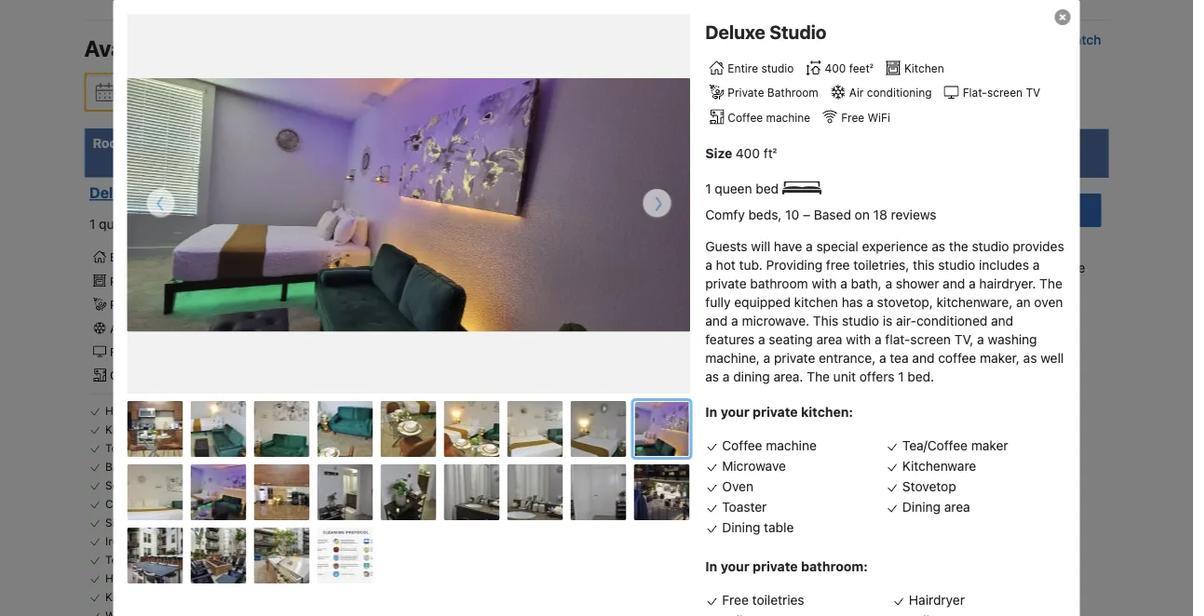 Task type: describe. For each thing, give the bounding box(es) containing it.
4 • from the top
[[606, 438, 611, 451]]

socket near the bed
[[105, 479, 211, 492]]

1 refundable from the top
[[651, 186, 712, 199]]

toaster
[[722, 500, 767, 515]]

1 vertical spatial with
[[846, 332, 871, 347]]

photo of deluxe studio #6 image
[[444, 401, 500, 457]]

1 vertical spatial as
[[1023, 350, 1037, 366]]

0 horizontal spatial feet²
[[228, 251, 253, 264]]

2 adults · 0 children · 1 room
[[432, 84, 606, 99]]

hairdryer inside dialog dialog
[[909, 593, 965, 608]]

photo of deluxe studio #1 image
[[127, 401, 183, 457]]

advance for second more details on meals and payment options icon from the bottom of the page
[[658, 211, 702, 224]]

—
[[199, 84, 210, 99]]

immediate
[[1023, 260, 1085, 275]]

1 vertical spatial cleaning
[[105, 498, 151, 511]]

0 horizontal spatial 400 feet²
[[204, 251, 253, 264]]

beds,
[[748, 207, 782, 222]]

photo of deluxe studio #8 image
[[570, 401, 626, 457]]

2 vertical spatial coffee machine
[[722, 438, 817, 454]]

deluxe studio inside "link"
[[89, 184, 189, 201]]

wifi
[[868, 111, 890, 124]]

change search button
[[728, 74, 865, 110]]

bed inside dialog dialog
[[756, 181, 779, 196]]

0 vertical spatial the
[[1040, 276, 1062, 291]]

studio up includes
[[972, 238, 1009, 254]]

fee for $519
[[520, 317, 535, 328]]

area for dining area
[[944, 500, 970, 515]]

a down machine,
[[723, 369, 730, 384]]

deluxe studio link
[[89, 183, 292, 202]]

2 adults · 0 children · 1 room button
[[397, 74, 724, 110]]

studio down has
[[842, 313, 879, 328]]

microwave inside dialog dialog
[[722, 459, 786, 474]]

0 horizontal spatial flat-screen tv
[[110, 346, 188, 359]]

has
[[842, 294, 863, 310]]

0 horizontal spatial entire
[[110, 251, 140, 264]]

a left flat-
[[875, 332, 882, 347]]

ironing
[[105, 535, 141, 548]]

free wifi
[[841, 111, 890, 124]]

tue,
[[218, 84, 244, 99]]

in for 2nd more details on meals and payment options icon from the top of the page
[[645, 437, 654, 450]]

machine down in your private kitchen:
[[766, 438, 817, 454]]

a up features
[[731, 313, 738, 328]]

equipped
[[734, 294, 791, 310]]

a left tea
[[879, 350, 886, 366]]

0 horizontal spatial kitchen
[[150, 275, 188, 288]]

1 vertical spatial photo of deluxe studio #9 image
[[635, 402, 691, 458]]

of
[[366, 135, 379, 151]]

toiletries,
[[853, 257, 909, 272]]

ft²
[[764, 146, 777, 161]]

washing
[[988, 332, 1037, 347]]

photo of deluxe studio #19 image
[[127, 528, 183, 584]]

and down fully
[[705, 313, 728, 328]]

2 refundable from the top
[[651, 412, 712, 425]]

time for $522
[[488, 480, 511, 493]]

air conditioning inside dialog dialog
[[849, 86, 932, 99]]

and up bed.
[[912, 350, 935, 366]]

10
[[785, 207, 799, 222]]

0 vertical spatial free toiletries
[[166, 405, 238, 418]]

a up dining
[[763, 350, 770, 366]]

sat, nov 18 button
[[114, 75, 199, 109]]

socket
[[105, 479, 141, 492]]

dialog dialog
[[113, 0, 1193, 617]]

3 • from the top
[[606, 412, 611, 425]]

stay for $519
[[556, 317, 575, 328]]

2 vertical spatial coffee
[[722, 438, 762, 454]]

occupancy image down number
[[321, 186, 333, 198]]

stovetop,
[[877, 294, 933, 310]]

studio up private kitchen
[[144, 251, 176, 264]]

choices
[[635, 135, 687, 151]]

oven
[[1034, 294, 1063, 310]]

2 · from the left
[[557, 84, 561, 99]]

non-refundable for second more details on meals and payment options icon from the bottom of the page
[[623, 186, 712, 199]]

machine up the towels
[[214, 423, 258, 436]]

0 horizontal spatial screen
[[134, 346, 170, 359]]

providing
[[766, 257, 823, 272]]

bathtub
[[105, 461, 147, 474]]

0 horizontal spatial bed
[[140, 216, 163, 232]]

2 horizontal spatial 400
[[825, 62, 846, 75]]

reviews
[[891, 207, 936, 222]]

a down microwave.
[[758, 332, 765, 347]]

0 horizontal spatial tv
[[173, 346, 188, 359]]

flat-screen tv inside dialog dialog
[[963, 86, 1040, 99]]

facilities
[[144, 535, 188, 548]]

queen inside dialog dialog
[[715, 181, 752, 196]]

well
[[1041, 350, 1064, 366]]

0 horizontal spatial as
[[705, 369, 719, 384]]

air-
[[896, 313, 916, 328]]

0 vertical spatial photo of deluxe studio #9 image
[[127, 78, 691, 332]]

photo of deluxe studio #5 image
[[380, 401, 436, 457]]

fee for $522
[[520, 543, 535, 554]]

dining
[[733, 369, 770, 384]]

tue, nov 21 button
[[210, 75, 297, 109]]

non- for 2nd more details on meals and payment options icon from the top of the page
[[623, 412, 651, 425]]

0 vertical spatial coffee
[[728, 111, 763, 124]]

0 horizontal spatial flat-
[[110, 346, 134, 359]]

fan
[[273, 591, 292, 604]]

1 vertical spatial 1 queen bed
[[89, 216, 166, 232]]

offers
[[859, 369, 895, 384]]

price for 3 nights
[[459, 135, 569, 151]]

and up the washing
[[991, 313, 1013, 328]]

your for in your private kitchen:
[[721, 404, 749, 420]]

provides
[[1013, 238, 1064, 254]]

0 vertical spatial coffee machine
[[728, 111, 810, 124]]

per for $519
[[538, 317, 553, 328]]

1 vertical spatial air
[[110, 322, 124, 335]]

deluxe inside "link"
[[89, 184, 139, 201]]

private entrance
[[187, 516, 272, 530]]

1 more details on meals and payment options image from the top
[[821, 183, 834, 196]]

1 down room
[[89, 216, 95, 232]]

a right tv,
[[977, 332, 984, 347]]

room type
[[93, 135, 164, 151]]

kitchen:
[[801, 404, 853, 420]]

photo of deluxe studio #21 image
[[254, 528, 310, 584]]

conditioned
[[916, 313, 987, 328]]

it only takes 2 minutes confirmation is immediate
[[928, 238, 1085, 275]]

a down provides
[[1033, 257, 1040, 272]]

1 · from the left
[[485, 84, 489, 99]]

this
[[813, 313, 838, 328]]

size
[[705, 146, 732, 161]]

ironing facilities
[[105, 535, 188, 548]]

desk
[[222, 498, 249, 511]]

14.5 for $522
[[495, 524, 514, 535]]

room
[[574, 84, 606, 99]]

2 vertical spatial bed
[[191, 479, 211, 492]]

1 vertical spatial kitchen
[[105, 423, 145, 436]]

2 inside it only takes 2 minutes confirmation is immediate
[[1004, 238, 1012, 253]]

cleaning for $519
[[478, 317, 518, 328]]

a right have
[[806, 238, 813, 254]]

2 vertical spatial free
[[722, 593, 749, 608]]

photo of deluxe studio #22 image
[[317, 528, 373, 584]]

this
[[913, 257, 935, 272]]

feet² inside dialog dialog
[[849, 62, 873, 75]]

1 horizontal spatial as
[[932, 238, 945, 254]]

limited-time deal. you're getting a reduced rate because this property has a limited-time deal running. these deals only last up to 48 hours.. element for $522
[[440, 476, 542, 497]]

bed.
[[907, 369, 934, 384]]

seating
[[769, 332, 813, 347]]

is inside it only takes 2 minutes confirmation is immediate
[[1009, 260, 1019, 275]]

pay for second more details on meals and payment options icon from the bottom of the page
[[623, 211, 642, 224]]

sofa
[[155, 442, 179, 455]]

tea/coffee maker inside dialog dialog
[[902, 438, 1008, 454]]

will
[[751, 238, 770, 254]]

21
[[275, 84, 289, 99]]

2 • from the top
[[606, 212, 611, 225]]

a down confirmation
[[969, 276, 976, 291]]

1 vertical spatial conditioning
[[128, 322, 193, 335]]

2 more details on meals and payment options image from the top
[[821, 409, 834, 422]]

43% for $522
[[444, 456, 469, 469]]

washing machine
[[167, 423, 258, 436]]

3
[[517, 135, 526, 151]]

0 horizontal spatial 400
[[204, 251, 225, 264]]

studio down only
[[938, 257, 975, 272]]

0 vertical spatial hairdryer
[[168, 572, 216, 585]]

guests
[[705, 238, 747, 254]]

room
[[93, 135, 129, 151]]

1 vertical spatial the
[[171, 479, 187, 492]]

1 vertical spatial bathroom
[[150, 298, 201, 311]]

entrance,
[[819, 350, 876, 366]]

0 horizontal spatial private bathroom
[[110, 298, 201, 311]]

nights
[[529, 135, 569, 151]]

your
[[603, 135, 632, 151]]

$910
[[440, 186, 466, 199]]

1 up comfy
[[705, 181, 711, 196]]

adults
[[443, 84, 481, 99]]

studio inside dialog dialog
[[769, 20, 827, 42]]

flat-
[[885, 332, 910, 347]]

availability
[[84, 35, 198, 61]]

0 vertical spatial with
[[812, 276, 837, 291]]

features
[[705, 332, 755, 347]]

1 horizontal spatial 400
[[736, 146, 760, 161]]

1 vertical spatial coffee
[[110, 369, 145, 382]]

0 horizontal spatial entire studio
[[110, 251, 176, 264]]

bathroom:
[[801, 559, 868, 574]]

machine down change search "button"
[[766, 111, 810, 124]]

table
[[764, 520, 794, 536]]

photo of deluxe studio #3 image
[[254, 401, 310, 457]]

1 vertical spatial microwave
[[219, 554, 274, 567]]

0 vertical spatial 18
[[177, 84, 192, 99]]

0 vertical spatial toiletries
[[192, 405, 238, 418]]

private down hot
[[705, 276, 747, 291]]

% for $519
[[517, 298, 526, 309]]

tax, for $519
[[528, 298, 550, 309]]

based
[[814, 207, 851, 222]]

entire inside dialog dialog
[[728, 62, 758, 75]]

hot
[[716, 257, 736, 272]]

hot
[[105, 405, 124, 418]]

kitchenette
[[191, 591, 251, 604]]

occupancy image right photo of deluxe studio #3
[[321, 412, 333, 424]]

2 horizontal spatial free
[[841, 111, 864, 124]]

and down confirmation
[[943, 276, 965, 291]]

1 vertical spatial queen
[[99, 216, 136, 232]]

is inside guests will have a special experience as the studio provides a hot tub. providing free toiletries, this studio includes a private bathroom with a bath, a shower and a hairdryer. the fully equipped kitchen has a stovetop, kitchenware, an oven and a microwave. this studio is air-conditioned and features a seating area with a flat-screen tv, a washing machine, a private entrance, a tea and coffee maker, as well as a dining area. the unit offers 1 bed.
[[883, 313, 892, 328]]

cleaning products
[[105, 498, 201, 511]]

number of guests
[[311, 135, 426, 151]]

air inside dialog dialog
[[849, 86, 864, 99]]

a down toiletries, at the top right of the page
[[885, 276, 892, 291]]

photo of deluxe studio #10 image
[[127, 465, 183, 521]]

tea/coffee inside dialog dialog
[[902, 438, 968, 454]]

it
[[928, 238, 936, 253]]

in for in your private kitchen:
[[705, 404, 717, 420]]

limited-time deal. you're getting a reduced rate because this property has a limited-time deal running. these deals only last up to 48 hours.. element for $519
[[440, 251, 542, 271]]

0 horizontal spatial air conditioning
[[110, 322, 193, 335]]

% for $522
[[517, 524, 526, 535]]

private down seating
[[774, 350, 815, 366]]

maker,
[[980, 350, 1020, 366]]

a right has
[[866, 294, 874, 310]]

0 horizontal spatial the
[[807, 369, 830, 384]]

1 vertical spatial coffee machine
[[110, 369, 193, 382]]

advance for 2nd more details on meals and payment options icon from the top of the page
[[658, 437, 702, 450]]

0 horizontal spatial free
[[166, 405, 189, 418]]

pay for 2nd more details on meals and payment options icon from the top of the page
[[623, 437, 642, 450]]

towels
[[223, 461, 259, 474]]



Task type: locate. For each thing, give the bounding box(es) containing it.
0 vertical spatial entire
[[728, 62, 758, 75]]

1 vertical spatial flat-
[[110, 346, 134, 359]]

tea/coffee maker down ironing facilities
[[105, 554, 197, 567]]

1 queen bed up comfy
[[705, 181, 782, 196]]

0 vertical spatial maker
[[971, 438, 1008, 454]]

area
[[816, 332, 842, 347], [944, 500, 970, 515], [142, 516, 165, 530]]

2 14.5 from the top
[[495, 524, 514, 535]]

toiletries down in your private bathroom:
[[752, 593, 804, 608]]

with up entrance,
[[846, 332, 871, 347]]

1 horizontal spatial deluxe studio
[[705, 20, 827, 42]]

in up photo of deluxe studio #18
[[645, 437, 654, 450]]

dining area
[[902, 500, 970, 515]]

0 vertical spatial kitchen
[[150, 275, 188, 288]]

2 horizontal spatial area
[[944, 500, 970, 515]]

non-refundable
[[623, 186, 712, 199], [623, 412, 712, 425]]

1 vertical spatial 43% off. you're getting a reduced rate because this property is offering a discount.. element
[[440, 452, 491, 472]]

0 vertical spatial 14.5 % tax, us$ 125.00 cleaning fee per stay
[[444, 298, 575, 328]]

limited-time deal
[[444, 254, 538, 267], [444, 480, 538, 493]]

or
[[150, 461, 160, 474]]

conditioning inside dialog dialog
[[867, 86, 932, 99]]

400 up search
[[825, 62, 846, 75]]

0 vertical spatial flat-
[[963, 86, 987, 99]]

2 non-refundable from the top
[[623, 412, 712, 425]]

microwave.
[[742, 313, 809, 328]]

1 vertical spatial kitchen
[[794, 294, 838, 310]]

off for $519
[[472, 230, 487, 243]]

washing
[[167, 423, 211, 436]]

2 nov from the left
[[248, 84, 272, 99]]

0 vertical spatial area
[[816, 332, 842, 347]]

tea/coffee up heating
[[105, 554, 162, 567]]

1 horizontal spatial occupancy image
[[333, 412, 345, 424]]

entire studio
[[728, 62, 794, 75], [110, 251, 176, 264]]

bathroom up the ft²
[[767, 86, 818, 99]]

occupancy image down number
[[309, 186, 321, 198]]

entire studio inside dialog dialog
[[728, 62, 794, 75]]

1 fee from the top
[[520, 317, 535, 328]]

0 vertical spatial bathroom
[[767, 86, 818, 99]]

0 horizontal spatial shower
[[164, 461, 201, 474]]

· left 0
[[485, 84, 489, 99]]

0 vertical spatial in
[[645, 211, 654, 224]]

pay up photo of deluxe studio #18
[[623, 437, 642, 450]]

the down immediate
[[1040, 276, 1062, 291]]

more details on meals and payment options image down unit
[[821, 409, 834, 422]]

0 vertical spatial bed
[[756, 181, 779, 196]]

occupancy image
[[321, 186, 333, 198], [309, 412, 321, 424], [321, 412, 333, 424]]

shower down this at the top right of the page
[[896, 276, 939, 291]]

1 vertical spatial 14.5
[[495, 524, 514, 535]]

2 us$ from the top
[[552, 524, 572, 535]]

bathroom
[[750, 276, 808, 291]]

1 horizontal spatial screen
[[910, 332, 951, 347]]

entire studio up change
[[728, 62, 794, 75]]

an
[[1016, 294, 1031, 310]]

machine up photo of deluxe studio #1
[[148, 369, 193, 382]]

photo of deluxe studio #14 image
[[380, 465, 436, 521]]

kitchen
[[904, 62, 944, 75], [105, 423, 145, 436]]

1 tax, from the top
[[528, 298, 550, 309]]

1 vertical spatial excluded:
[[444, 524, 492, 535]]

1 vertical spatial 43%
[[444, 456, 469, 469]]

2 limited-time deal from the top
[[444, 480, 538, 493]]

limited-time deal. you're getting a reduced rate because this property has a limited-time deal running. these deals only last up to 48 hours.. element
[[440, 251, 542, 271], [440, 476, 542, 497]]

0 vertical spatial kitchen
[[904, 62, 944, 75]]

1 vertical spatial advance
[[658, 437, 702, 450]]

kitchen down the deluxe studio "link"
[[150, 275, 188, 288]]

1 horizontal spatial dining
[[902, 500, 941, 515]]

as left well
[[1023, 350, 1037, 366]]

1 us$ from the top
[[552, 298, 572, 309]]

studio up change search
[[769, 20, 827, 42]]

pay down your choices
[[623, 211, 642, 224]]

1 43% from the top
[[444, 230, 469, 243]]

experience
[[862, 238, 928, 254]]

0 vertical spatial your
[[721, 404, 749, 420]]

0 horizontal spatial ·
[[485, 84, 489, 99]]

43% for $519
[[444, 230, 469, 243]]

kitchen inside dialog dialog
[[904, 62, 944, 75]]

free toiletries inside dialog dialog
[[722, 593, 804, 608]]

conditioning down private kitchen
[[128, 322, 193, 335]]

off down the $519
[[472, 230, 487, 243]]

queen up private kitchen
[[99, 216, 136, 232]]

43% off
[[444, 230, 487, 243], [444, 456, 487, 469]]

the inside guests will have a special experience as the studio provides a hot tub. providing free toiletries, this studio includes a private bathroom with a bath, a shower and a hairdryer. the fully equipped kitchen has a stovetop, kitchenware, an oven and a microwave. this studio is air-conditioned and features a seating area with a flat-screen tv, a washing machine, a private entrance, a tea and coffee maker, as well as a dining area. the unit offers 1 bed.
[[949, 238, 968, 254]]

area down this on the right
[[816, 332, 842, 347]]

in your private bathroom:
[[705, 559, 868, 574]]

1 43% off from the top
[[444, 230, 487, 243]]

photo of deluxe studio #20 image
[[190, 528, 246, 584]]

43% off. you're getting a reduced rate because this property is offering a discount.. element for $522
[[440, 452, 491, 472]]

deluxe up change
[[705, 20, 765, 42]]

pay in advance for 2nd more details on meals and payment options icon from the top of the page
[[623, 437, 702, 450]]

43% off. you're getting a reduced rate because this property is offering a discount.. element for $519
[[440, 226, 491, 247]]

1 % from the top
[[517, 298, 526, 309]]

limited- for $522
[[444, 480, 488, 493]]

occupancy image
[[309, 186, 321, 198], [333, 412, 345, 424]]

unit
[[833, 369, 856, 384]]

us$ for $522
[[552, 524, 572, 535]]

dining for dining table
[[722, 520, 760, 536]]

1 vertical spatial bed
[[140, 216, 163, 232]]

free up "washing"
[[166, 405, 189, 418]]

43% down the $519
[[444, 230, 469, 243]]

1 43% off. you're getting a reduced rate because this property is offering a discount.. element from the top
[[440, 226, 491, 247]]

1 vertical spatial air conditioning
[[110, 322, 193, 335]]

photo of deluxe studio #7 image
[[507, 401, 563, 457]]

1 14.5 from the top
[[495, 298, 514, 309]]

photo of deluxe studio #2 image
[[190, 401, 246, 457]]

1 deal from the top
[[514, 254, 538, 267]]

as
[[932, 238, 945, 254], [1023, 350, 1037, 366], [705, 369, 719, 384]]

pay in advance left comfy
[[623, 211, 702, 224]]

shower inside guests will have a special experience as the studio provides a hot tub. providing free toiletries, this studio includes a private bathroom with a bath, a shower and a hairdryer. the fully equipped kitchen has a stovetop, kitchenware, an oven and a microwave. this studio is air-conditioned and features a seating area with a flat-screen tv, a washing machine, a private entrance, a tea and coffee maker, as well as a dining area. the unit offers 1 bed.
[[896, 276, 939, 291]]

0 vertical spatial in
[[705, 404, 717, 420]]

stay for $522
[[556, 543, 575, 554]]

maker down maker,
[[971, 438, 1008, 454]]

0 vertical spatial conditioning
[[867, 86, 932, 99]]

·
[[485, 84, 489, 99], [557, 84, 561, 99]]

conditioning
[[867, 86, 932, 99], [128, 322, 193, 335]]

0 vertical spatial 1 queen bed
[[705, 181, 782, 196]]

tub
[[127, 405, 145, 418]]

a left hot
[[705, 257, 712, 272]]

2 limited-time deal. you're getting a reduced rate because this property has a limited-time deal running. these deals only last up to 48 hours.. element from the top
[[440, 476, 542, 497]]

the up the products
[[171, 479, 187, 492]]

18 right on
[[873, 207, 887, 222]]

1 advance from the top
[[658, 211, 702, 224]]

photo of deluxe studio #16 image
[[507, 465, 563, 521]]

2 time from the top
[[488, 480, 511, 493]]

air down private kitchen
[[110, 322, 124, 335]]

kitchenware
[[902, 459, 976, 474], [105, 591, 169, 604]]

only
[[939, 238, 965, 253]]

nov left the 21
[[248, 84, 272, 99]]

0 vertical spatial pay in advance
[[623, 211, 702, 224]]

1 nov from the left
[[149, 84, 174, 99]]

2 limited- from the top
[[444, 480, 488, 493]]

1 vertical spatial kitchenware
[[105, 591, 169, 604]]

flat- inside dialog dialog
[[963, 86, 987, 99]]

free down in your private bathroom:
[[722, 593, 749, 608]]

0 vertical spatial deal
[[514, 254, 538, 267]]

2 in from the top
[[645, 437, 654, 450]]

limited- for $519
[[444, 254, 488, 267]]

2 stay from the top
[[556, 543, 575, 554]]

maker inside dialog dialog
[[971, 438, 1008, 454]]

area inside guests will have a special experience as the studio provides a hot tub. providing free toiletries, this studio includes a private bathroom with a bath, a shower and a hairdryer. the fully equipped kitchen has a stovetop, kitchenware, an oven and a microwave. this studio is air-conditioned and features a seating area with a flat-screen tv, a washing machine, a private entrance, a tea and coffee maker, as well as a dining area. the unit offers 1 bed.
[[816, 332, 842, 347]]

0 horizontal spatial is
[[883, 313, 892, 328]]

have
[[774, 238, 802, 254]]

coffee
[[728, 111, 763, 124], [110, 369, 145, 382], [722, 438, 762, 454]]

stay
[[556, 317, 575, 328], [556, 543, 575, 554]]

1 inside button
[[564, 84, 570, 99]]

43% off down $522
[[444, 456, 487, 469]]

43% off for $519
[[444, 230, 487, 243]]

time for $519
[[488, 254, 511, 267]]

more details on meals and payment options image
[[821, 183, 834, 196], [821, 409, 834, 422]]

limited-
[[444, 254, 488, 267], [444, 480, 488, 493]]

limited- down the $519
[[444, 254, 488, 267]]

deluxe inside dialog dialog
[[705, 20, 765, 42]]

1 left room
[[564, 84, 570, 99]]

2 in from the top
[[705, 559, 717, 574]]

0 horizontal spatial air
[[110, 322, 124, 335]]

per for $522
[[538, 543, 553, 554]]

1 vertical spatial 400
[[736, 146, 760, 161]]

125.00 for $519
[[444, 317, 475, 328]]

your down dining
[[721, 404, 749, 420]]

1 excluded: from the top
[[444, 298, 492, 309]]

deal for $522
[[514, 480, 538, 493]]

air conditioning down private kitchen
[[110, 322, 193, 335]]

off down $522
[[472, 456, 487, 469]]

pay in advance for second more details on meals and payment options icon from the bottom of the page
[[623, 211, 702, 224]]

–
[[803, 207, 810, 222]]

for
[[495, 135, 514, 151]]

limited-time deal for $519
[[444, 254, 538, 267]]

1 your from the top
[[721, 404, 749, 420]]

excluded:
[[444, 298, 492, 309], [444, 524, 492, 535]]

photo of deluxe studio #18 image
[[634, 465, 690, 521]]

bath,
[[851, 276, 882, 291]]

time
[[488, 254, 511, 267], [488, 480, 511, 493]]

a down "free"
[[840, 276, 847, 291]]

refundable up comfy
[[651, 186, 712, 199]]

2 vertical spatial area
[[142, 516, 165, 530]]

queen up comfy
[[715, 181, 752, 196]]

kitchen
[[150, 275, 188, 288], [794, 294, 838, 310]]

0 horizontal spatial 1 queen bed
[[89, 216, 166, 232]]

entire
[[728, 62, 758, 75], [110, 251, 140, 264]]

400 down the deluxe studio "link"
[[204, 251, 225, 264]]

1 non-refundable from the top
[[623, 186, 712, 199]]

studio inside "link"
[[142, 184, 189, 201]]

guests will have a special experience as the studio provides a hot tub. providing free toiletries, this studio includes a private bathroom with a bath, a shower and a hairdryer. the fully equipped kitchen has a stovetop, kitchenware, an oven and a microwave. this studio is air-conditioned and features a seating area with a flat-screen tv, a washing machine, a private entrance, a tea and coffee maker, as well as a dining area. the unit offers 1 bed.
[[705, 238, 1064, 384]]

area down "stovetop"
[[944, 500, 970, 515]]

1 horizontal spatial toiletries
[[752, 593, 804, 608]]

1 non- from the top
[[623, 186, 651, 199]]

1 horizontal spatial 1 queen bed
[[705, 181, 782, 196]]

1 vertical spatial 400 feet²
[[204, 251, 253, 264]]

2 left adults
[[432, 84, 440, 99]]

coffee
[[938, 350, 976, 366]]

2 vertical spatial cleaning
[[478, 543, 518, 554]]

400
[[825, 62, 846, 75], [736, 146, 760, 161], [204, 251, 225, 264]]

excluded: down 'photo of deluxe studio #15'
[[444, 524, 492, 535]]

2 pay in advance from the top
[[623, 437, 702, 450]]

us$
[[552, 298, 572, 309], [552, 524, 572, 535]]

microwave
[[722, 459, 786, 474], [219, 554, 274, 567]]

1 pay in advance from the top
[[623, 211, 702, 224]]

125.00 for $522
[[444, 543, 475, 554]]

0 vertical spatial dining
[[902, 500, 941, 515]]

studio up change
[[761, 62, 794, 75]]

dining for dining area
[[902, 500, 941, 515]]

coffee machine down in your private kitchen:
[[722, 438, 817, 454]]

1 limited- from the top
[[444, 254, 488, 267]]

oven
[[722, 479, 753, 495]]

2 43% off. you're getting a reduced rate because this property is offering a discount.. element from the top
[[440, 452, 491, 472]]

1 vertical spatial limited-time deal. you're getting a reduced rate because this property has a limited-time deal running. these deals only last up to 48 hours.. element
[[440, 476, 542, 497]]

more details on meals and payment options image up the based
[[821, 183, 834, 196]]

entrance
[[226, 516, 272, 530]]

children
[[504, 84, 553, 99]]

kitchen inside guests will have a special experience as the studio provides a hot tub. providing free toiletries, this studio includes a private bathroom with a bath, a shower and a hairdryer. the fully equipped kitchen has a stovetop, kitchenware, an oven and a microwave. this studio is air-conditioned and features a seating area with a flat-screen tv, a washing machine, a private entrance, a tea and coffee maker, as well as a dining area. the unit offers 1 bed.
[[794, 294, 838, 310]]

1 vertical spatial tea/coffee maker
[[105, 554, 197, 567]]

toiletries up the washing machine
[[192, 405, 238, 418]]

14.5
[[495, 298, 514, 309], [495, 524, 514, 535]]

kitchenware up "stovetop"
[[902, 459, 976, 474]]

screen inside guests will have a special experience as the studio provides a hot tub. providing free toiletries, this studio includes a private bathroom with a bath, a shower and a hairdryer. the fully equipped kitchen has a stovetop, kitchenware, an oven and a microwave. this studio is air-conditioned and features a seating area with a flat-screen tv, a washing machine, a private entrance, a tea and coffee maker, as well as a dining area. the unit offers 1 bed.
[[910, 332, 951, 347]]

0 horizontal spatial toiletries
[[192, 405, 238, 418]]

machine
[[766, 111, 810, 124], [148, 369, 193, 382], [214, 423, 258, 436], [766, 438, 817, 454]]

free toiletries
[[166, 405, 238, 418], [722, 593, 804, 608]]

2 your from the top
[[721, 559, 749, 574]]

change search
[[750, 84, 842, 99]]

guests
[[382, 135, 426, 151]]

0 vertical spatial kitchenware
[[902, 459, 976, 474]]

2 deal from the top
[[514, 480, 538, 493]]

18 left —
[[177, 84, 192, 99]]

air up free wifi
[[849, 86, 864, 99]]

43% off for $522
[[444, 456, 487, 469]]

2 14.5 % tax, us$ 125.00 cleaning fee per stay from the top
[[444, 524, 575, 554]]

limited- down $522
[[444, 480, 488, 493]]

1 vertical spatial %
[[517, 524, 526, 535]]

1 pay from the top
[[623, 211, 642, 224]]

2 non- from the top
[[623, 412, 651, 425]]

tea
[[890, 350, 909, 366]]

hot tub
[[105, 405, 145, 418]]

deal for $519
[[514, 254, 538, 267]]

with down "free"
[[812, 276, 837, 291]]

refundable
[[651, 186, 712, 199], [651, 412, 712, 425]]

cleaning for $522
[[478, 543, 518, 554]]

1 vertical spatial 2
[[1004, 238, 1012, 253]]

pay
[[623, 211, 642, 224], [623, 437, 642, 450]]

2 tax, from the top
[[528, 524, 550, 535]]

0 vertical spatial as
[[932, 238, 945, 254]]

1 limited-time deal from the top
[[444, 254, 538, 267]]

0 vertical spatial fee
[[520, 317, 535, 328]]

· right children
[[557, 84, 561, 99]]

entire up change
[[728, 62, 758, 75]]

in down your choices
[[645, 211, 654, 224]]

photo of deluxe studio #11 image
[[190, 465, 246, 521]]

2 per from the top
[[538, 543, 553, 554]]

comfy
[[705, 207, 745, 222]]

dining down toaster
[[722, 520, 760, 536]]

0 vertical spatial 2
[[432, 84, 440, 99]]

0 vertical spatial tea/coffee
[[902, 438, 968, 454]]

toiletries inside dialog dialog
[[752, 593, 804, 608]]

0 horizontal spatial deluxe studio
[[89, 184, 189, 201]]

1 horizontal spatial flat-
[[963, 86, 987, 99]]

pay in advance
[[623, 211, 702, 224], [623, 437, 702, 450]]

special
[[816, 238, 859, 254]]

excluded: down the $519
[[444, 298, 492, 309]]

0 horizontal spatial studio
[[142, 184, 189, 201]]

private bathroom up the ft²
[[728, 86, 818, 99]]

bathtub or shower
[[105, 461, 201, 474]]

machine,
[[705, 350, 760, 366]]

off
[[472, 230, 487, 243], [472, 456, 487, 469]]

1 vertical spatial entire studio
[[110, 251, 176, 264]]

0 vertical spatial entire studio
[[728, 62, 794, 75]]

deluxe
[[705, 20, 765, 42], [89, 184, 139, 201]]

43%
[[444, 230, 469, 243], [444, 456, 469, 469]]

0 horizontal spatial maker
[[165, 554, 197, 567]]

dining table
[[722, 520, 794, 536]]

0 vertical spatial per
[[538, 317, 553, 328]]

2 43% off from the top
[[444, 456, 487, 469]]

photo of deluxe studio #9 image
[[127, 78, 691, 332], [635, 402, 691, 458]]

area.
[[773, 369, 803, 384]]

14.5 % tax, us$ 125.00 cleaning fee per stay for $522
[[444, 524, 575, 554]]

tea/coffee up "stovetop"
[[902, 438, 968, 454]]

2 off from the top
[[472, 456, 487, 469]]

1 off from the top
[[472, 230, 487, 243]]

1 vertical spatial area
[[944, 500, 970, 515]]

0 horizontal spatial queen
[[99, 216, 136, 232]]

photo of deluxe studio #15 image
[[444, 465, 500, 521]]

non-refundable for 2nd more details on meals and payment options icon from the top of the page
[[623, 412, 712, 425]]

1 • from the top
[[606, 186, 611, 199]]

sitting
[[105, 516, 139, 530]]

14.5 for $519
[[495, 298, 514, 309]]

non- for second more details on meals and payment options icon from the bottom of the page
[[623, 186, 651, 199]]

400 feet² up search
[[825, 62, 873, 75]]

0 horizontal spatial free toiletries
[[166, 405, 238, 418]]

the left unit
[[807, 369, 830, 384]]

1 stay from the top
[[556, 317, 575, 328]]

feet²
[[849, 62, 873, 75], [228, 251, 253, 264]]

in your private kitchen:
[[705, 404, 853, 420]]

2 125.00 from the top
[[444, 543, 475, 554]]

18 inside dialog dialog
[[873, 207, 887, 222]]

kitchenware inside dialog dialog
[[902, 459, 976, 474]]

hairdryer
[[168, 572, 216, 585], [909, 593, 965, 608]]

non-refundable up photo of deluxe studio #18
[[623, 412, 712, 425]]

2 43% from the top
[[444, 456, 469, 469]]

photo of deluxe studio #17 image
[[570, 465, 626, 521]]

tax, for $522
[[528, 524, 550, 535]]

photo of deluxe studio #12 image
[[254, 465, 310, 521]]

1 time from the top
[[488, 254, 511, 267]]

2 pay from the top
[[623, 437, 642, 450]]

1 in from the top
[[705, 404, 717, 420]]

your for in your private bathroom:
[[721, 559, 749, 574]]

fully
[[705, 294, 731, 310]]

deluxe studio inside dialog dialog
[[705, 20, 827, 42]]

2 horizontal spatial screen
[[987, 86, 1023, 99]]

near
[[144, 479, 167, 492]]

0 horizontal spatial 18
[[177, 84, 192, 99]]

1 vertical spatial the
[[807, 369, 830, 384]]

private bathroom inside dialog dialog
[[728, 86, 818, 99]]

in for second more details on meals and payment options icon from the bottom of the page
[[645, 211, 654, 224]]

feet² up free wifi
[[849, 62, 873, 75]]

1 125.00 from the top
[[444, 317, 475, 328]]

0 vertical spatial limited-time deal. you're getting a reduced rate because this property has a limited-time deal running. these deals only last up to 48 hours.. element
[[440, 251, 542, 271]]

private down area.
[[753, 404, 798, 420]]

%
[[517, 298, 526, 309], [517, 524, 526, 535]]

14.5 % tax, us$ 125.00 cleaning fee per stay for $519
[[444, 298, 575, 328]]

photo of deluxe studio #4 image
[[317, 401, 373, 457]]

studio
[[769, 20, 827, 42], [142, 184, 189, 201]]

2 fee from the top
[[520, 543, 535, 554]]

air conditioning up wifi
[[849, 86, 932, 99]]

bathroom inside dialog dialog
[[767, 86, 818, 99]]

occupancy image up photo of deluxe studio #13
[[309, 412, 321, 424]]

non- up photo of deluxe studio #18
[[623, 412, 651, 425]]

2 horizontal spatial as
[[1023, 350, 1037, 366]]

43% off. you're getting a reduced rate because this property is offering a discount.. element
[[440, 226, 491, 247], [440, 452, 491, 472]]

deluxe studio up change
[[705, 20, 827, 42]]

0 vertical spatial deluxe
[[705, 20, 765, 42]]

0 vertical spatial advance
[[658, 211, 702, 224]]

1 inside guests will have a special experience as the studio provides a hot tub. providing free toiletries, this studio includes a private bathroom with a bath, a shower and a hairdryer. the fully equipped kitchen has a stovetop, kitchenware, an oven and a microwave. this studio is air-conditioned and features a seating area with a flat-screen tv, a washing machine, a private entrance, a tea and coffee maker, as well as a dining area. the unit offers 1 bed.
[[898, 369, 904, 384]]

1 in from the top
[[645, 211, 654, 224]]

photo of deluxe studio #13 image
[[317, 465, 373, 521]]

private down "table"
[[753, 559, 798, 574]]

off for $522
[[472, 456, 487, 469]]

1 vertical spatial studio
[[142, 184, 189, 201]]

1 limited-time deal. you're getting a reduced rate because this property has a limited-time deal running. these deals only last up to 48 hours.. element from the top
[[440, 251, 542, 271]]

2 advance from the top
[[658, 437, 702, 450]]

non- down your choices
[[623, 186, 651, 199]]

area for sitting area
[[142, 516, 165, 530]]

1 queen bed up private kitchen
[[89, 216, 166, 232]]

1 vertical spatial tea/coffee
[[105, 554, 162, 567]]

tv inside dialog dialog
[[1026, 86, 1040, 99]]

minutes
[[1015, 238, 1063, 253]]

conditioning up wifi
[[867, 86, 932, 99]]

as up this at the top right of the page
[[932, 238, 945, 254]]

1 horizontal spatial studio
[[769, 20, 827, 42]]

1 horizontal spatial ·
[[557, 84, 561, 99]]

2 inside button
[[432, 84, 440, 99]]

0 horizontal spatial dining
[[722, 520, 760, 536]]

0 vertical spatial queen
[[715, 181, 752, 196]]

refundable up photo of deluxe studio #18
[[651, 412, 712, 425]]

hairdryer.
[[979, 276, 1036, 291]]

2 excluded: from the top
[[444, 524, 492, 535]]

1 per from the top
[[538, 317, 553, 328]]

pay in advance up photo of deluxe studio #18
[[623, 437, 702, 450]]

1 horizontal spatial entire studio
[[728, 62, 794, 75]]

private inside dialog dialog
[[728, 86, 764, 99]]

tea/coffee maker
[[902, 438, 1008, 454], [105, 554, 197, 567]]

43% down $522
[[444, 456, 469, 469]]

free left wifi
[[841, 111, 864, 124]]

400 feet²
[[825, 62, 873, 75], [204, 251, 253, 264]]

coffee up the hot tub
[[110, 369, 145, 382]]

private
[[728, 86, 764, 99], [110, 275, 146, 288], [110, 298, 146, 311], [187, 516, 223, 530]]

free toiletries up the washing machine
[[166, 405, 238, 418]]

1 14.5 % tax, us$ 125.00 cleaning fee per stay from the top
[[444, 298, 575, 328]]

tv,
[[954, 332, 974, 347]]

0 vertical spatial limited-
[[444, 254, 488, 267]]

free toiletries down in your private bathroom:
[[722, 593, 804, 608]]

1 vertical spatial entire
[[110, 251, 140, 264]]

0 horizontal spatial occupancy image
[[309, 186, 321, 198]]

1 horizontal spatial air conditioning
[[849, 86, 932, 99]]

bathroom down private kitchen
[[150, 298, 201, 311]]

on
[[855, 207, 870, 222]]

free
[[841, 111, 864, 124], [166, 405, 189, 418], [722, 593, 749, 608]]

2 % from the top
[[517, 524, 526, 535]]

in for in your private bathroom:
[[705, 559, 717, 574]]

coffee up oven
[[722, 438, 762, 454]]

1 vertical spatial deluxe studio
[[89, 184, 189, 201]]

us$ for $519
[[552, 298, 572, 309]]

0 vertical spatial studio
[[769, 20, 827, 42]]

nov right sat,
[[149, 84, 174, 99]]

1 vertical spatial flat-screen tv
[[110, 346, 188, 359]]

1 vertical spatial in
[[645, 437, 654, 450]]

0 vertical spatial air conditioning
[[849, 86, 932, 99]]

sat, nov 18 — tue, nov 21
[[122, 84, 289, 99]]

kitchen up this on the right
[[794, 294, 838, 310]]

0 vertical spatial cleaning
[[478, 317, 518, 328]]

shower
[[896, 276, 939, 291], [164, 461, 201, 474]]

tea/coffee
[[902, 438, 968, 454], [105, 554, 162, 567]]

flat-
[[963, 86, 987, 99], [110, 346, 134, 359]]

confirmation
[[928, 260, 1006, 275]]

1 vertical spatial us$
[[552, 524, 572, 535]]

limited-time deal for $522
[[444, 480, 538, 493]]

400 feet² inside dialog dialog
[[825, 62, 873, 75]]

1 queen bed inside dialog dialog
[[705, 181, 782, 196]]



Task type: vqa. For each thing, say whether or not it's contained in the screenshot.
centre
no



